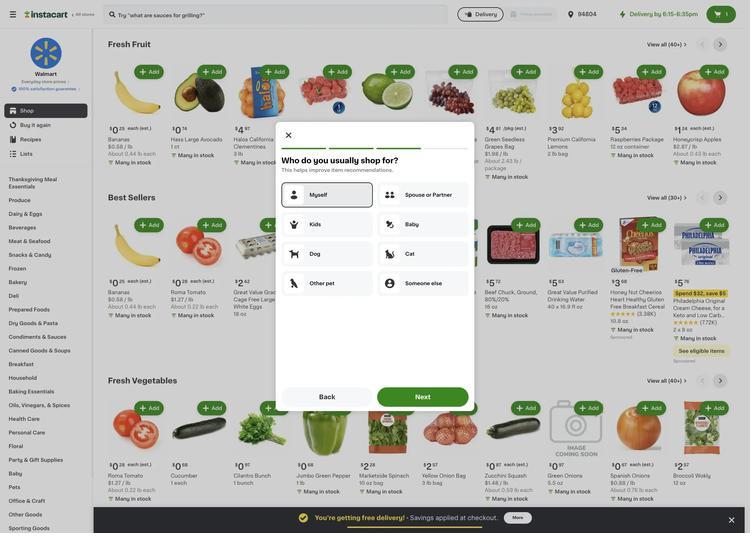 Task type: vqa. For each thing, say whether or not it's contained in the screenshot.
store.
no



Task type: describe. For each thing, give the bounding box(es) containing it.
& for sauces
[[42, 335, 46, 340]]

0 horizontal spatial package
[[457, 159, 479, 164]]

marketside spinach 10 oz bag
[[359, 473, 409, 486]]

oz inside the great value purified drinking water 40 x 16.9 fl oz
[[577, 304, 583, 310]]

pasta
[[43, 321, 58, 326]]

97 for 0
[[245, 463, 250, 467]]

1 horizontal spatial x
[[678, 327, 681, 333]]

breakfast inside "breakfast" link
[[9, 362, 34, 367]]

party & gift supplies
[[9, 458, 63, 463]]

hass large avocado 1 ct
[[171, 137, 222, 149]]

eligible
[[690, 349, 709, 354]]

or
[[426, 193, 431, 198]]

100% satisfaction guarantee
[[18, 87, 76, 91]]

oz inside broccoli wokly 12 oz
[[680, 481, 686, 486]]

57 for broccoli
[[684, 463, 689, 467]]

(est.) for the top $0.28 each (estimated) element
[[202, 279, 214, 284]]

about inside spanish onions $0.88 / lb about 0.76 lb each
[[610, 488, 626, 493]]

/pkg
[[503, 126, 513, 130]]

bag for 3
[[558, 151, 568, 156]]

item
[[331, 168, 343, 173]]

treatment tracker modal dialog
[[94, 507, 745, 533]]

1 vertical spatial baby
[[9, 471, 22, 476]]

$5.23 per package (estimated) element
[[422, 123, 479, 136]]

care for health care
[[27, 417, 40, 422]]

3 for thomas' original english muffins
[[301, 279, 306, 288]]

other pet
[[310, 281, 335, 286]]

$ inside $ 1 24
[[675, 127, 677, 131]]

oz inside marketside spinach 10 oz bag
[[366, 481, 372, 486]]

$1.24 each (estimated) element
[[673, 123, 730, 136]]

spanish
[[610, 473, 631, 478]]

1 inside "button"
[[726, 12, 728, 17]]

lb inside halos california clementines 3 lb
[[238, 151, 243, 156]]

view all (40+) for 0
[[647, 379, 682, 384]]

x inside the great value purified drinking water 40 x 16.9 fl oz
[[556, 304, 559, 310]]

$ inside $ 5 72
[[486, 280, 489, 284]]

(est.) for $0.67 each (estimated) element
[[642, 463, 654, 467]]

0.22 for the top $0.28 each (estimated) element
[[187, 304, 199, 310]]

16 oz container
[[296, 144, 336, 149]]

lb inside jumbo green pepper 1 lb
[[300, 481, 305, 486]]

craft
[[32, 499, 45, 504]]

select-
[[442, 290, 460, 295]]

onions for green
[[564, 473, 583, 478]]

$32,
[[693, 291, 705, 296]]

ground,
[[517, 290, 537, 295]]

great value purified drinking water 40 x 16.9 fl oz
[[548, 290, 598, 310]]

english
[[296, 297, 315, 302]]

2 for great value grade aa cage free large white eggs
[[238, 279, 243, 288]]

improve
[[309, 168, 330, 173]]

care for personal care
[[33, 430, 45, 435]]

party & gift supplies link
[[4, 453, 87, 467]]

cucumber 1 each
[[171, 473, 197, 486]]

$ 0 87 each (est.)
[[486, 463, 528, 471]]

delivery for delivery by 6:15-6:35pm
[[630, 12, 653, 17]]

1 inside jumbo green pepper 1 lb
[[296, 481, 299, 486]]

instacart logo image
[[24, 10, 68, 19]]

pets
[[9, 485, 20, 490]]

3 inside yellow onion bag 3 lb bag
[[422, 481, 425, 486]]

premium california lemons 2 lb bag
[[548, 137, 596, 156]]

$ 0 25 each (est.)
[[109, 126, 151, 134]]

(est.) for $0.25 each (estimated) element associated with 2
[[140, 279, 151, 284]]

prepared foods
[[9, 307, 50, 312]]

/ inside spanish onions $0.88 / lb about 0.76 lb each
[[627, 481, 629, 486]]

raspberries package 12 oz container
[[610, 137, 664, 149]]

2 for yellow onion bag
[[426, 463, 432, 471]]

$0.88
[[610, 481, 626, 486]]

each (est.) for $1.24 each (estimated) element
[[690, 126, 714, 130]]

all stores link
[[24, 4, 95, 24]]

& for craft
[[26, 499, 30, 504]]

philadelphia original cream cheese, for a keto and low carb lifestyle
[[673, 299, 725, 325]]

spend $32, save $5
[[675, 291, 726, 296]]

bag inside green seedless grapes bag $1.98 / lb about 2.43 lb / package
[[504, 144, 514, 149]]

someone
[[405, 281, 430, 286]]

pets link
[[4, 481, 87, 494]]

$ inside $ 4 97
[[235, 127, 238, 131]]

onions for spanish
[[632, 473, 650, 478]]

$ inside $ 5 63
[[549, 280, 552, 284]]

someone else
[[405, 281, 442, 286]]

97 for 4
[[245, 127, 250, 131]]

product group containing 22
[[422, 216, 479, 328]]

0 horizontal spatial eggs
[[29, 212, 42, 217]]

best
[[108, 194, 126, 201]]

save for $20,
[[392, 291, 404, 296]]

12 for raspberries package 12 oz container
[[610, 144, 616, 149]]

grapes inside sun harvest seedless red grapes
[[433, 144, 452, 149]]

88
[[370, 280, 376, 284]]

carb
[[709, 313, 721, 318]]

personal
[[9, 430, 31, 435]]

other for other goods
[[9, 512, 24, 518]]

pet
[[326, 281, 335, 286]]

25 for $ 0 25
[[119, 280, 125, 284]]

baby inside add your shopping preferences element
[[405, 222, 419, 227]]

(est.) inside "$ 0 87 each (est.)"
[[516, 463, 528, 467]]

delivery button
[[457, 7, 503, 22]]

$ inside "$ 2 42"
[[235, 280, 238, 284]]

view all (40+) button for 3
[[644, 37, 690, 52]]

breakfast inside honey nut cheerios heart healthy gluten free breakfast cereal
[[623, 304, 647, 310]]

oz inside 'beef chuck, ground, 80%/20% 16 oz'
[[492, 304, 498, 310]]

by
[[654, 12, 661, 17]]

cage
[[234, 297, 247, 302]]

68 for cucumber
[[182, 463, 188, 467]]

2.4
[[439, 159, 447, 164]]

1 vertical spatial essentials
[[28, 389, 54, 394]]

goods for other
[[25, 512, 42, 518]]

lb inside yellow onion bag 3 lb bag
[[427, 481, 431, 486]]

1 vertical spatial $0.28 each (estimated) element
[[108, 460, 165, 472]]

original for 3
[[319, 290, 339, 295]]

(7.72k)
[[700, 320, 717, 325]]

1 horizontal spatial tomato
[[187, 290, 206, 295]]

5 for $ 5 72
[[489, 279, 495, 288]]

more
[[512, 516, 523, 520]]

oils,
[[9, 403, 20, 408]]

$ inside $ 0 25 each (est.)
[[109, 127, 112, 131]]

vinegars,
[[21, 403, 46, 408]]

each inside cucumber 1 each
[[174, 481, 187, 486]]

$ 0 68 for jumbo green pepper
[[298, 463, 313, 471]]

1 inside cilantro bunch 1 bunch
[[234, 481, 236, 486]]

free inside honey nut cheerios heart healthy gluten free breakfast cereal
[[610, 304, 622, 310]]

value for 2
[[249, 290, 263, 295]]

(est.) inside $ 0 25 each (est.)
[[140, 126, 151, 130]]

keto
[[673, 313, 685, 318]]

2 for marketside spinach
[[363, 463, 369, 471]]

household link
[[4, 371, 87, 385]]

view all (40+) button for 0
[[644, 374, 690, 388]]

1 item carousel region from the top
[[108, 37, 730, 185]]

$ inside the $ 5 34
[[612, 127, 615, 131]]

package inside green seedless grapes bag $1.98 / lb about 2.43 lb / package
[[485, 166, 506, 171]]

goods for canned
[[30, 348, 48, 353]]

recipes
[[20, 137, 41, 142]]

see eligible items
[[679, 349, 725, 354]]

$0.87 each (estimated) element
[[485, 460, 542, 472]]

5 for $ 5 63
[[552, 279, 558, 288]]

california for premium california lemons 2 lb bag
[[571, 137, 596, 142]]

/pkg (est.)
[[503, 126, 526, 130]]

essentials inside the thanksgiving meal essentials
[[9, 184, 35, 189]]

great for 5
[[548, 290, 562, 295]]

healthy
[[626, 297, 646, 302]]

onion
[[439, 473, 455, 478]]

zucchini squash $1.48 / lb about 0.59 lb each
[[485, 473, 533, 493]]

0 vertical spatial roma
[[171, 290, 186, 295]]

view all (30+) button
[[644, 191, 690, 205]]

checkout.
[[467, 515, 498, 521]]

$ 0 28 for the bottom $0.28 each (estimated) element
[[109, 463, 125, 471]]

& for gift
[[24, 458, 28, 463]]

zucchini
[[485, 473, 506, 478]]

savings
[[410, 515, 434, 521]]

each inside zucchini squash $1.48 / lb about 0.59 lb each
[[520, 488, 533, 493]]

(est.) for $1.24 each (estimated) element
[[702, 126, 714, 130]]

ritz
[[359, 299, 369, 304]]

each (est.) for $0.67 each (estimated) element
[[630, 463, 654, 467]]

canned
[[9, 348, 29, 353]]

oz right 8
[[686, 327, 692, 333]]

raspberries
[[610, 137, 641, 142]]

92 for premium california lemons
[[558, 127, 564, 131]]

$ inside "$ 0 87 each (est.)"
[[486, 463, 489, 467]]

fresh for 4
[[108, 41, 130, 48]]

towels
[[438, 297, 455, 302]]

2 left 8
[[673, 327, 676, 333]]

$ inside $ 0 74
[[172, 127, 175, 131]]

dairy
[[9, 212, 23, 217]]

18 inside $ 22 18
[[438, 280, 443, 284]]

fl
[[572, 304, 575, 310]]

28 for the top $0.28 each (estimated) element
[[182, 280, 188, 284]]

purified
[[578, 290, 598, 295]]

main content containing 0
[[94, 29, 745, 533]]

$ inside $ 2 28
[[361, 463, 363, 467]]

guarantee
[[55, 87, 76, 91]]

cheese,
[[691, 306, 712, 311]]

condiments & sauces
[[9, 335, 66, 340]]

cheerios
[[639, 290, 662, 295]]

1 inside hass large avocado 1 ct
[[171, 144, 173, 149]]

wokly
[[695, 473, 711, 478]]

0 horizontal spatial roma
[[108, 473, 123, 478]]

1 each
[[359, 144, 375, 149]]

4 for $ 4 97
[[238, 126, 244, 134]]

28 for the bottom $0.28 each (estimated) element
[[119, 463, 125, 467]]

3 for premium california lemons
[[552, 126, 558, 134]]

& left spices
[[47, 403, 51, 408]]

large inside great value grade aa cage free large white eggs 18 oz
[[261, 297, 275, 302]]

sporting goods link
[[4, 522, 87, 533]]

0.59
[[501, 488, 513, 493]]

beverages link
[[4, 221, 87, 235]]

28 inside $ 2 28
[[370, 463, 375, 467]]

red
[[422, 144, 432, 149]]

/ inside zucchini squash $1.48 / lb about 0.59 lb each
[[500, 481, 502, 486]]

0 vertical spatial sponsored badge image
[[610, 336, 632, 340]]

cereal
[[648, 304, 665, 310]]

seedless inside sun harvest seedless red grapes
[[454, 137, 477, 142]]

& for candy
[[29, 253, 33, 258]]

72
[[495, 280, 501, 284]]

ct
[[174, 144, 179, 149]]

stacks
[[385, 299, 402, 304]]

beverages
[[9, 225, 36, 230]]

else
[[431, 281, 442, 286]]

eggs inside great value grade aa cage free large white eggs 18 oz
[[250, 304, 262, 310]]

sporting goods
[[9, 526, 50, 531]]

57 for yellow
[[432, 463, 438, 467]]

spend for spend $20, save $5
[[361, 291, 378, 296]]

(40+) for 0
[[668, 379, 682, 384]]

spend for spend $32, save $5
[[675, 291, 692, 296]]

$ inside $ 3 68
[[612, 280, 615, 284]]

$ inside '$ 0 25'
[[109, 280, 112, 284]]

all stores
[[76, 13, 95, 17]]

marketside
[[359, 473, 387, 478]]

12 for broccoli wokly 12 oz
[[673, 481, 679, 486]]

original inside ritz fresh stacks original crackers
[[359, 306, 379, 311]]

$ 0 97 for green onions
[[549, 463, 564, 471]]

$ 0 28 for the top $0.28 each (estimated) element
[[172, 279, 188, 288]]

you're getting free delivery!
[[315, 515, 405, 521]]

97 up green onions 5.5 oz
[[559, 463, 564, 467]]

$0.25 each (estimated) element for 2
[[108, 276, 165, 289]]

walmart
[[35, 72, 57, 77]]

$ 2 57 for yellow
[[423, 463, 438, 471]]

spouse
[[405, 193, 425, 198]]



Task type: locate. For each thing, give the bounding box(es) containing it.
(est.) inside $4.81 per package (estimated) element
[[514, 126, 526, 130]]

2 item carousel region from the top
[[108, 191, 730, 368]]

0.44 for 2
[[125, 304, 136, 310]]

all for 1
[[661, 42, 667, 47]]

& left sauces
[[42, 335, 46, 340]]

seedless
[[454, 137, 477, 142], [502, 137, 525, 142]]

fresh left fruit
[[108, 41, 130, 48]]

$ 3 92 for premium california lemons
[[549, 126, 564, 134]]

california inside premium california lemons 2 lb bag
[[571, 137, 596, 142]]

2 seedless from the left
[[502, 137, 525, 142]]

0 vertical spatial baby
[[405, 222, 419, 227]]

0 horizontal spatial 92
[[307, 280, 313, 284]]

original down ritz
[[359, 306, 379, 311]]

$0.28 each (estimated) element
[[171, 276, 228, 289], [108, 460, 165, 472]]

view all (40+) button
[[644, 37, 690, 52], [644, 374, 690, 388]]

• savings applied at checkout.
[[406, 515, 498, 521]]

1 vertical spatial bananas $0.58 / lb about 0.44 lb each
[[108, 290, 156, 310]]

jumbo green pepper 1 lb
[[296, 473, 351, 486]]

$ 0 97 for cilantro bunch
[[235, 463, 250, 471]]

2 up marketside
[[363, 463, 369, 471]]

buy
[[20, 123, 30, 128]]

1 california from the left
[[249, 137, 273, 142]]

goods
[[19, 321, 37, 326], [30, 348, 48, 353], [25, 512, 42, 518], [32, 526, 50, 531]]

0 horizontal spatial $ 3 92
[[298, 279, 313, 288]]

bag up 2.43
[[504, 144, 514, 149]]

4 for $ 4 81
[[489, 126, 495, 134]]

1 $ 2 57 from the left
[[423, 463, 438, 471]]

each inside "$ 0 87 each (est.)"
[[504, 463, 515, 467]]

1 vertical spatial package
[[485, 166, 506, 171]]

4 up 'halos'
[[238, 126, 244, 134]]

you're
[[315, 515, 335, 521]]

0 vertical spatial breakfast
[[623, 304, 647, 310]]

0 vertical spatial (40+)
[[668, 42, 682, 47]]

0 vertical spatial large
[[185, 137, 199, 142]]

bag down yellow
[[433, 481, 442, 486]]

0 horizontal spatial baby
[[9, 471, 22, 476]]

2 $ 0 68 from the left
[[298, 463, 313, 471]]

each inside honeycrisp apples $2.87 / lb about 0.43 lb each
[[708, 151, 721, 156]]

3 down yellow
[[422, 481, 425, 486]]

bananas for 2
[[108, 290, 130, 295]]

1 horizontal spatial $ 0 68
[[298, 463, 313, 471]]

1 25 from the top
[[119, 127, 125, 131]]

2 spend from the left
[[675, 291, 692, 296]]

0 vertical spatial bananas
[[108, 137, 130, 142]]

bag
[[558, 151, 568, 156], [373, 481, 383, 486], [433, 481, 442, 486]]

25 inside $ 0 25 each (est.)
[[119, 127, 125, 131]]

bananas $0.58 / lb about 0.44 lb each down $ 0 25 each (est.)
[[108, 137, 156, 156]]

0.22 for the bottom $0.28 each (estimated) element
[[125, 488, 136, 493]]

great up drinking
[[548, 290, 562, 295]]

oils, vinegars, & spices
[[9, 403, 70, 408]]

3 all from the top
[[661, 379, 667, 384]]

applied
[[435, 515, 458, 521]]

68 up "jumbo"
[[307, 463, 313, 467]]

2 view all (40+) from the top
[[647, 379, 682, 384]]

california right premium
[[571, 137, 596, 142]]

1 $ 0 68 from the left
[[172, 463, 188, 471]]

green seedless grapes bag $1.98 / lb about 2.43 lb / package
[[485, 137, 525, 171]]

2 $5 from the left
[[719, 291, 726, 296]]

sponsored badge image down 'see'
[[673, 359, 695, 363]]

each (est.) inside $1.24 each (estimated) element
[[690, 126, 714, 130]]

product group
[[108, 63, 165, 168], [171, 63, 228, 160], [234, 63, 291, 168], [296, 63, 353, 150], [359, 63, 416, 160], [422, 63, 479, 175], [485, 63, 542, 182], [548, 63, 605, 157], [610, 63, 667, 160], [673, 63, 730, 168], [108, 216, 165, 321], [171, 216, 228, 321], [234, 216, 291, 318], [296, 216, 353, 327], [359, 216, 416, 358], [422, 216, 479, 328], [485, 216, 542, 321], [548, 216, 605, 311], [610, 216, 667, 342], [673, 216, 730, 365], [108, 400, 165, 504], [171, 400, 228, 487], [234, 400, 291, 487], [296, 400, 353, 497], [359, 400, 416, 497], [422, 400, 479, 487], [485, 400, 542, 504], [548, 400, 605, 497], [610, 400, 667, 504], [673, 400, 730, 487]]

25 for $ 0 25 each (est.)
[[119, 127, 125, 131]]

oz up do
[[303, 144, 309, 149]]

4
[[238, 126, 244, 134], [489, 126, 495, 134]]

see
[[679, 349, 689, 354]]

0 vertical spatial eggs
[[29, 212, 42, 217]]

green for green seedless grapes bag $1.98 / lb about 2.43 lb / package
[[485, 137, 500, 142]]

0 vertical spatial $0.25 each (estimated) element
[[108, 123, 165, 136]]

essentials up oils, vinegars, & spices
[[28, 389, 54, 394]]

1 horizontal spatial onions
[[632, 473, 650, 478]]

5 for $ 5 34
[[615, 126, 620, 134]]

2 $ 2 57 from the left
[[675, 463, 689, 471]]

2 down lemons
[[548, 151, 551, 156]]

5 for $ 5 76
[[677, 279, 683, 288]]

sellers
[[128, 194, 155, 201]]

5
[[615, 126, 620, 134], [489, 279, 495, 288], [552, 279, 558, 288], [677, 279, 683, 288]]

original inside thomas' original english muffins
[[319, 290, 339, 295]]

$ inside $ 22 18
[[423, 280, 426, 284]]

3 up honey
[[615, 279, 620, 288]]

0 horizontal spatial 16
[[296, 144, 302, 149]]

$ 2 57 up broccoli
[[675, 463, 689, 471]]

3 item carousel region from the top
[[108, 374, 730, 512]]

1 vertical spatial bananas
[[108, 290, 130, 295]]

$0.25 each (estimated) element for 4
[[108, 123, 165, 136]]

1 vertical spatial 18
[[234, 312, 239, 317]]

1 horizontal spatial 4
[[489, 126, 495, 134]]

fresh fruit
[[108, 41, 151, 48]]

0 horizontal spatial 18
[[234, 312, 239, 317]]

cilantro bunch 1 bunch
[[234, 473, 271, 486]]

0 vertical spatial care
[[27, 417, 40, 422]]

roma tomato $1.27 / lb about 0.22 lb each for the top $0.28 each (estimated) element
[[171, 290, 218, 310]]

0 vertical spatial view all (40+) button
[[644, 37, 690, 52]]

2 0.44 from the top
[[125, 304, 136, 310]]

fresh inside ritz fresh stacks original crackers
[[370, 299, 384, 304]]

$ 3 92 for thomas' original english muffins
[[298, 279, 313, 288]]

bag for 2
[[433, 481, 442, 486]]

5 left 76
[[677, 279, 683, 288]]

broccoli wokly 12 oz
[[673, 473, 711, 486]]

18 right 22 at right
[[438, 280, 443, 284]]

16 down the 80%/20%
[[485, 304, 490, 310]]

free right cage
[[248, 297, 260, 302]]

best sellers
[[108, 194, 155, 201]]

68 for jumbo green pepper
[[307, 463, 313, 467]]

(est.) inside $1.24 each (estimated) element
[[702, 126, 714, 130]]

1 vertical spatial free
[[248, 297, 260, 302]]

$ 0 97
[[235, 463, 250, 471], [549, 463, 564, 471]]

spend up ritz
[[361, 291, 378, 296]]

$1.27 for the bottom $0.28 each (estimated) element
[[108, 481, 121, 486]]

0 vertical spatial package
[[457, 159, 479, 164]]

16 inside button
[[296, 144, 302, 149]]

1 grapes from the left
[[433, 144, 452, 149]]

lb inside premium california lemons 2 lb bag
[[552, 151, 557, 156]]

1 horizontal spatial bag
[[504, 144, 514, 149]]

1 horizontal spatial free
[[610, 304, 622, 310]]

/ inside honeycrisp apples $2.87 / lb about 0.43 lb each
[[689, 144, 691, 149]]

0 horizontal spatial $0.28 each (estimated) element
[[108, 460, 165, 472]]

•
[[406, 515, 409, 521]]

great for 2
[[234, 290, 248, 295]]

0 horizontal spatial original
[[319, 290, 339, 295]]

green
[[485, 137, 500, 142], [315, 473, 331, 478], [548, 473, 563, 478]]

0 horizontal spatial green
[[315, 473, 331, 478]]

(30+)
[[668, 195, 682, 200]]

each inside $ 0 25 each (est.)
[[128, 126, 139, 130]]

onions inside spanish onions $0.88 / lb about 0.76 lb each
[[632, 473, 650, 478]]

value up water
[[563, 290, 577, 295]]

goods down other goods link
[[32, 526, 50, 531]]

free inside great value grade aa cage free large white eggs 18 oz
[[248, 297, 260, 302]]

92 up thomas'
[[307, 280, 313, 284]]

lifestyle
[[673, 320, 695, 325]]

vegetables
[[132, 377, 177, 385]]

2 for broccoli wokly
[[677, 463, 683, 471]]

premium
[[548, 137, 570, 142]]

goods down prepared foods
[[19, 321, 37, 326]]

delivery by 6:15-6:35pm
[[630, 12, 698, 17]]

seedless down $4.81 per package (estimated) element
[[502, 137, 525, 142]]

87
[[496, 463, 501, 467]]

(est.) for the bottom $0.28 each (estimated) element
[[140, 463, 152, 467]]

1 seedless from the left
[[454, 137, 477, 142]]

bag inside yellow onion bag 3 lb bag
[[456, 473, 466, 478]]

0 horizontal spatial 28
[[119, 463, 125, 467]]

back button
[[281, 388, 373, 407]]

condiments & sauces link
[[4, 330, 87, 344]]

2 4 from the left
[[489, 126, 495, 134]]

97 up 'halos'
[[245, 127, 250, 131]]

green right "jumbo"
[[315, 473, 331, 478]]

thanksgiving meal essentials link
[[4, 173, 87, 194]]

16 inside 'beef chuck, ground, 80%/20% 16 oz'
[[485, 304, 490, 310]]

$ 2 57 for broccoli
[[675, 463, 689, 471]]

grapes inside green seedless grapes bag $1.98 / lb about 2.43 lb / package
[[485, 144, 503, 149]]

spend $20, save $5
[[361, 291, 412, 296]]

1 horizontal spatial seedless
[[502, 137, 525, 142]]

1 horizontal spatial bag
[[433, 481, 442, 486]]

original inside 'philadelphia original cream cheese, for a keto and low carb lifestyle'
[[705, 299, 725, 304]]

floral
[[9, 444, 23, 449]]

$0.25 each (estimated) element
[[108, 123, 165, 136], [108, 276, 165, 289]]

1 view all (40+) from the top
[[647, 42, 682, 47]]

1 vertical spatial roma tomato $1.27 / lb about 0.22 lb each
[[108, 473, 155, 493]]

other for other pet
[[310, 281, 325, 286]]

2 $0.25 each (estimated) element from the top
[[108, 276, 165, 289]]

$ 2 57
[[423, 463, 438, 471], [675, 463, 689, 471]]

bag inside yellow onion bag 3 lb bag
[[433, 481, 442, 486]]

oz right 5.5
[[557, 481, 563, 486]]

view for 1
[[647, 42, 660, 47]]

0 vertical spatial free
[[631, 268, 642, 273]]

large down grade
[[261, 297, 275, 302]]

1 great from the left
[[234, 290, 248, 295]]

goods for dry
[[19, 321, 37, 326]]

2
[[548, 151, 551, 156], [238, 279, 243, 288], [673, 327, 676, 333], [363, 463, 369, 471], [426, 463, 432, 471], [677, 463, 683, 471]]

1 0.44 from the top
[[125, 151, 136, 156]]

81
[[496, 127, 501, 131]]

0 horizontal spatial spend
[[361, 291, 378, 296]]

12 inside raspberries package 12 oz container
[[610, 144, 616, 149]]

34
[[621, 127, 627, 131]]

other down the office at the bottom of page
[[9, 512, 24, 518]]

0 horizontal spatial $1.27
[[108, 481, 121, 486]]

bananas $0.58 / lb about 0.44 lb each down '$ 0 25'
[[108, 290, 156, 310]]

97 inside $ 4 97
[[245, 127, 250, 131]]

2 (40+) from the top
[[668, 379, 682, 384]]

view inside view all (30+) popup button
[[647, 195, 660, 200]]

oz right 10.8
[[622, 319, 628, 324]]

sponsored badge image down 10.8 oz
[[610, 336, 632, 340]]

92
[[558, 127, 564, 131], [307, 280, 313, 284]]

stores
[[82, 13, 95, 17]]

1 inside cucumber 1 each
[[171, 481, 173, 486]]

about inside honeycrisp apples $2.87 / lb about 0.43 lb each
[[673, 151, 689, 156]]

2 25 from the top
[[119, 280, 125, 284]]

soups
[[54, 348, 71, 353]]

oz down "white" at left
[[240, 312, 246, 317]]

97 up cilantro
[[245, 463, 250, 467]]

& left craft
[[26, 499, 30, 504]]

many
[[178, 153, 192, 158], [366, 153, 381, 158], [618, 153, 632, 158], [115, 160, 130, 165], [241, 160, 255, 165], [680, 160, 695, 165], [492, 174, 506, 179], [115, 313, 130, 318], [178, 313, 192, 318], [492, 313, 506, 318], [618, 327, 632, 333], [680, 336, 695, 341], [304, 489, 318, 494], [366, 489, 381, 494], [555, 489, 569, 494], [115, 496, 130, 502], [492, 496, 506, 502], [618, 496, 632, 502]]

1 onions from the left
[[564, 473, 583, 478]]

0 horizontal spatial large
[[185, 137, 199, 142]]

0 horizontal spatial 12
[[610, 144, 616, 149]]

california for halos california clementines 3 lb
[[249, 137, 273, 142]]

each inside spanish onions $0.88 / lb about 0.76 lb each
[[645, 488, 657, 493]]

0 vertical spatial $0.58
[[108, 144, 123, 149]]

2 view all (40+) button from the top
[[644, 374, 690, 388]]

view all (40+) for 3
[[647, 42, 682, 47]]

care down vinegars,
[[27, 417, 40, 422]]

1 vertical spatial $ 3 92
[[298, 279, 313, 288]]

$4.81 per package (estimated) element
[[485, 123, 542, 136]]

$ 0 68 for cucumber
[[172, 463, 188, 471]]

jumbo
[[296, 473, 314, 478]]

1 $0.25 each (estimated) element from the top
[[108, 123, 165, 136]]

0 vertical spatial essentials
[[9, 184, 35, 189]]

great up cage
[[234, 290, 248, 295]]

green inside jumbo green pepper 1 lb
[[315, 473, 331, 478]]

0.44 for 4
[[125, 151, 136, 156]]

(est.) inside $0.67 each (estimated) element
[[642, 463, 654, 467]]

$ 0 68 up cucumber
[[172, 463, 188, 471]]

care inside health care link
[[27, 417, 40, 422]]

sponsored badge image
[[610, 336, 632, 340], [673, 359, 695, 363]]

1 vertical spatial $0.58
[[108, 297, 123, 302]]

oz down the 80%/20%
[[492, 304, 498, 310]]

2 save from the left
[[706, 291, 718, 296]]

green inside green seedless grapes bag $1.98 / lb about 2.43 lb / package
[[485, 137, 500, 142]]

18 inside great value grade aa cage free large white eggs 18 oz
[[234, 312, 239, 317]]

about inside zucchini squash $1.48 / lb about 0.59 lb each
[[485, 488, 500, 493]]

$ 3 68
[[612, 279, 627, 288]]

save up stacks
[[392, 291, 404, 296]]

1 vertical spatial (40+)
[[668, 379, 682, 384]]

add your shopping preferences element
[[276, 122, 474, 411]]

1 vertical spatial breakfast
[[9, 362, 34, 367]]

0 horizontal spatial breakfast
[[9, 362, 34, 367]]

bunch
[[255, 473, 271, 478]]

all for 5
[[661, 195, 667, 200]]

1 (40+) from the top
[[668, 42, 682, 47]]

1 horizontal spatial baby
[[405, 222, 419, 227]]

green for green onions 5.5 oz
[[548, 473, 563, 478]]

1 vertical spatial item carousel region
[[108, 191, 730, 368]]

1 vertical spatial 92
[[307, 280, 313, 284]]

1 bananas from the top
[[108, 137, 130, 142]]

5 left 72
[[489, 279, 495, 288]]

1 horizontal spatial delivery
[[630, 12, 653, 17]]

free down heart
[[610, 304, 622, 310]]

satisfaction
[[30, 87, 54, 91]]

value inside the great value purified drinking water 40 x 16.9 fl oz
[[563, 290, 577, 295]]

x left 8
[[678, 327, 681, 333]]

view all (40+) button down 6:15-
[[644, 37, 690, 52]]

each
[[128, 126, 139, 130], [690, 126, 701, 130], [363, 144, 375, 149], [143, 151, 156, 156], [708, 151, 721, 156], [128, 279, 139, 284], [190, 279, 201, 284], [143, 304, 156, 310], [206, 304, 218, 310], [128, 463, 139, 467], [504, 463, 515, 467], [630, 463, 641, 467], [174, 481, 187, 486], [143, 488, 155, 493], [520, 488, 533, 493], [645, 488, 657, 493]]

bag inside marketside spinach 10 oz bag
[[373, 481, 383, 486]]

each (est.) for $0.25 each (estimated) element associated with 2
[[128, 279, 151, 284]]

1 horizontal spatial california
[[571, 137, 596, 142]]

about inside green seedless grapes bag $1.98 / lb about 2.43 lb / package
[[485, 159, 500, 164]]

free
[[362, 515, 375, 521]]

0 vertical spatial 16
[[296, 144, 302, 149]]

goods inside "link"
[[32, 526, 50, 531]]

1 horizontal spatial 28
[[182, 280, 188, 284]]

seedless inside green seedless grapes bag $1.98 / lb about 2.43 lb / package
[[502, 137, 525, 142]]

1 57 from the left
[[432, 463, 438, 467]]

$1.27 for the top $0.28 each (estimated) element
[[171, 297, 184, 302]]

value for 5
[[563, 290, 577, 295]]

2 grapes from the left
[[485, 144, 503, 149]]

0 vertical spatial 0.22
[[187, 304, 199, 310]]

0 vertical spatial fresh
[[108, 41, 130, 48]]

0.76
[[627, 488, 638, 493]]

68 inside $ 3 68
[[621, 280, 627, 284]]

0 horizontal spatial 68
[[182, 463, 188, 467]]

oz right the 10
[[366, 481, 372, 486]]

spinach
[[389, 473, 409, 478]]

oz inside raspberries package 12 oz container
[[617, 144, 623, 149]]

2 onions from the left
[[632, 473, 650, 478]]

18 down "white" at left
[[234, 312, 239, 317]]

3 inside halos california clementines 3 lb
[[234, 151, 237, 156]]

$5 for spend $32, save $5
[[719, 291, 726, 296]]

original up for
[[705, 299, 725, 304]]

2 up yellow
[[426, 463, 432, 471]]

delivery by 6:15-6:35pm link
[[618, 10, 698, 19]]

roma tomato $1.27 / lb about 0.22 lb each for the bottom $0.28 each (estimated) element
[[108, 473, 155, 493]]

1 $0.58 from the top
[[108, 144, 123, 149]]

$ 2 42
[[235, 279, 250, 288]]

& right meat
[[23, 239, 27, 244]]

2 vertical spatial free
[[610, 304, 622, 310]]

product group containing 1
[[673, 63, 730, 168]]

recommendations.
[[344, 168, 393, 173]]

2 view from the top
[[647, 195, 660, 200]]

health care link
[[4, 412, 87, 426]]

$1.48
[[485, 481, 499, 486]]

low
[[697, 313, 707, 318]]

care inside personal care link
[[33, 430, 45, 435]]

back
[[319, 394, 335, 400]]

& for eggs
[[24, 212, 28, 217]]

1 vertical spatial other
[[9, 512, 24, 518]]

$ 3 92 up premium
[[549, 126, 564, 134]]

92 for thomas' original english muffins
[[307, 280, 313, 284]]

eggs right "white" at left
[[250, 304, 262, 310]]

3 for honey nut cheerios heart healthy gluten free breakfast cereal
[[615, 279, 620, 288]]

(est.) for $4.81 per package (estimated) element
[[514, 126, 526, 130]]

(40+) for 3
[[668, 42, 682, 47]]

& left the soups
[[49, 348, 53, 353]]

12 inside broccoli wokly 12 oz
[[673, 481, 679, 486]]

lists
[[20, 152, 33, 157]]

0 vertical spatial other
[[310, 281, 325, 286]]

package down 2.43
[[485, 166, 506, 171]]

2.43
[[501, 159, 513, 164]]

save right $32,
[[706, 291, 718, 296]]

1 horizontal spatial roma tomato $1.27 / lb about 0.22 lb each
[[171, 290, 218, 310]]

baby link
[[4, 467, 87, 481]]

2 horizontal spatial green
[[548, 473, 563, 478]]

heart
[[610, 297, 625, 302]]

68 down gluten-free at the bottom
[[621, 280, 627, 284]]

1 vertical spatial $1.27
[[108, 481, 121, 486]]

57 up broccoli
[[684, 463, 689, 467]]

goods down condiments & sauces
[[30, 348, 48, 353]]

bag inside premium california lemons 2 lb bag
[[558, 151, 568, 156]]

bananas for 4
[[108, 137, 130, 142]]

1 horizontal spatial 12
[[673, 481, 679, 486]]

green up 5.5
[[548, 473, 563, 478]]

everyday store prices
[[21, 80, 66, 84]]

1 4 from the left
[[238, 126, 244, 134]]

0 horizontal spatial $ 0 97
[[235, 463, 250, 471]]

grapes down the harvest
[[433, 144, 452, 149]]

each (est.) inside $0.67 each (estimated) element
[[630, 463, 654, 467]]

fresh down $20,
[[370, 299, 384, 304]]

2 value from the left
[[563, 290, 577, 295]]

94804 button
[[566, 4, 610, 24]]

delivery for delivery
[[475, 12, 497, 17]]

great inside the great value purified drinking water 40 x 16.9 fl oz
[[548, 290, 562, 295]]

large inside hass large avocado 1 ct
[[185, 137, 199, 142]]

1 horizontal spatial $1.27
[[171, 297, 184, 302]]

oz down raspberries
[[617, 144, 623, 149]]

2 horizontal spatial bag
[[558, 151, 568, 156]]

view for 5
[[647, 195, 660, 200]]

3 up premium
[[552, 126, 558, 134]]

about 2.4 lb / package
[[422, 159, 479, 164]]

& for seafood
[[23, 239, 27, 244]]

bananas $0.58 / lb about 0.44 lb each for 2
[[108, 290, 156, 310]]

1 horizontal spatial sponsored badge image
[[673, 359, 695, 363]]

1 horizontal spatial package
[[485, 166, 506, 171]]

gift
[[29, 458, 39, 463]]

0 horizontal spatial sponsored badge image
[[610, 336, 632, 340]]

green down $ 4 81
[[485, 137, 500, 142]]

care up floral link
[[33, 430, 45, 435]]

2 horizontal spatial free
[[631, 268, 642, 273]]

1 vertical spatial view
[[647, 195, 660, 200]]

bunch
[[237, 481, 253, 486]]

0 horizontal spatial value
[[249, 290, 263, 295]]

oz inside button
[[303, 144, 309, 149]]

$5 for spend $20, save $5
[[405, 291, 412, 296]]

green inside green onions 5.5 oz
[[548, 473, 563, 478]]

main content
[[94, 29, 745, 533]]

$ inside $ 0 67
[[612, 463, 615, 467]]

fresh vegetables
[[108, 377, 177, 385]]

& inside 'link'
[[24, 458, 28, 463]]

3 view from the top
[[647, 379, 660, 384]]

1 view all (40+) button from the top
[[644, 37, 690, 52]]

0 horizontal spatial 0.22
[[125, 488, 136, 493]]

nut
[[628, 290, 638, 295]]

0 horizontal spatial tomato
[[124, 473, 143, 478]]

original for spend $32, save $5
[[705, 299, 725, 304]]

1 vertical spatial all
[[661, 195, 667, 200]]

1 bananas $0.58 / lb about 0.44 lb each from the top
[[108, 137, 156, 156]]

1 vertical spatial bag
[[456, 473, 466, 478]]

1 value from the left
[[249, 290, 263, 295]]

2 57 from the left
[[684, 463, 689, 467]]

0 vertical spatial original
[[319, 290, 339, 295]]

0 vertical spatial 92
[[558, 127, 564, 131]]

4 left "81"
[[489, 126, 495, 134]]

2 bananas from the top
[[108, 290, 130, 295]]

1 vertical spatial $0.25 each (estimated) element
[[108, 276, 165, 289]]

68 for honey nut cheerios heart healthy gluten free breakfast cereal
[[621, 280, 627, 284]]

save for $32,
[[706, 291, 718, 296]]

3 up thomas'
[[301, 279, 306, 288]]

$ 3 92 up thomas'
[[298, 279, 313, 288]]

5 left 34
[[615, 126, 620, 134]]

goods for sporting
[[32, 526, 50, 531]]

$0.67 each (estimated) element
[[610, 460, 667, 472]]

1 $ 0 97 from the left
[[235, 463, 250, 471]]

bakery
[[9, 280, 27, 285]]

1 vertical spatial tomato
[[124, 473, 143, 478]]

candy
[[34, 253, 51, 258]]

bag right onion
[[456, 473, 466, 478]]

2 california from the left
[[571, 137, 596, 142]]

$ 0 28
[[172, 279, 188, 288], [109, 463, 125, 471]]

1 horizontal spatial eggs
[[250, 304, 262, 310]]

(40+)
[[668, 42, 682, 47], [668, 379, 682, 384]]

$ 5 72
[[486, 279, 501, 288]]

0 horizontal spatial great
[[234, 290, 248, 295]]

25 inside '$ 0 25'
[[119, 280, 125, 284]]

2 inside premium california lemons 2 lb bag
[[548, 151, 551, 156]]

2 all from the top
[[661, 195, 667, 200]]

0 horizontal spatial california
[[249, 137, 273, 142]]

2 $0.58 from the top
[[108, 297, 123, 302]]

$0.58 for 4
[[108, 144, 123, 149]]

$ inside $ 4 81
[[486, 127, 489, 131]]

service type group
[[457, 7, 558, 22]]

getting
[[337, 515, 360, 521]]

1 horizontal spatial $5
[[719, 291, 726, 296]]

68 up cucumber
[[182, 463, 188, 467]]

oz down broccoli
[[680, 481, 686, 486]]

value inside great value grade aa cage free large white eggs 18 oz
[[249, 290, 263, 295]]

92 up premium
[[558, 127, 564, 131]]

thomas' original english muffins
[[296, 290, 339, 302]]

snacks
[[9, 253, 27, 258]]

& left pasta
[[38, 321, 42, 326]]

2 left '42'
[[238, 279, 243, 288]]

0.44 down $ 0 25 each (est.)
[[125, 151, 136, 156]]

$ 0 68 up "jumbo"
[[298, 463, 313, 471]]

0 vertical spatial x
[[556, 304, 559, 310]]

onions inside green onions 5.5 oz
[[564, 473, 583, 478]]

67
[[621, 463, 627, 467]]

baby up cat
[[405, 222, 419, 227]]

1 save from the left
[[392, 291, 404, 296]]

None search field
[[103, 4, 448, 24]]

1 vertical spatial view all (40+)
[[647, 379, 682, 384]]

x right 40
[[556, 304, 559, 310]]

halos
[[234, 137, 248, 142]]

1 horizontal spatial 68
[[307, 463, 313, 467]]

0 vertical spatial $0.28 each (estimated) element
[[171, 276, 228, 289]]

each (est.) inside $0.25 each (estimated) element
[[128, 279, 151, 284]]

2 $ 0 97 from the left
[[549, 463, 564, 471]]

item carousel region
[[108, 37, 730, 185], [108, 191, 730, 368], [108, 374, 730, 512]]

1 view from the top
[[647, 42, 660, 47]]

$0.58 down '$ 0 25'
[[108, 297, 123, 302]]

prices
[[53, 80, 66, 84]]

1 vertical spatial view all (40+) button
[[644, 374, 690, 388]]

& left candy in the top of the page
[[29, 253, 33, 258]]

1 spend from the left
[[361, 291, 378, 296]]

$ inside $ 5 76
[[675, 280, 677, 284]]

1 $5 from the left
[[405, 291, 412, 296]]

oz inside great value grade aa cage free large white eggs 18 oz
[[240, 312, 246, 317]]

bananas down $ 0 25 each (est.)
[[108, 137, 130, 142]]

0 horizontal spatial free
[[248, 297, 260, 302]]

shop
[[361, 157, 380, 164]]

$ 0 25
[[109, 279, 125, 288]]

1 vertical spatial x
[[678, 327, 681, 333]]

2 vertical spatial fresh
[[108, 377, 130, 385]]

1 all from the top
[[661, 42, 667, 47]]

value down '42'
[[249, 290, 263, 295]]

package right "2.4"
[[457, 159, 479, 164]]

prepared
[[9, 307, 33, 312]]

delivery inside delivery button
[[475, 12, 497, 17]]

1 horizontal spatial $ 2 57
[[675, 463, 689, 471]]

breakfast up 'household'
[[9, 362, 34, 367]]

again
[[36, 123, 51, 128]]

2 bananas $0.58 / lb about 0.44 lb each from the top
[[108, 290, 156, 310]]

0 horizontal spatial delivery
[[475, 12, 497, 17]]

$ 0 97 up cilantro
[[235, 463, 250, 471]]

everyday
[[21, 80, 41, 84]]

snacks & candy
[[9, 253, 51, 258]]

for?
[[382, 157, 398, 164]]

walmart logo image
[[30, 37, 62, 69]]

bananas $0.58 / lb about 0.44 lb each for 4
[[108, 137, 156, 156]]

$0.58 for 2
[[108, 297, 123, 302]]

1 horizontal spatial 0.22
[[187, 304, 199, 310]]

seedless down $5.23 per package (estimated) element
[[454, 137, 477, 142]]

$5 down "someone"
[[405, 291, 412, 296]]

view all (40+) down delivery by 6:15-6:35pm
[[647, 42, 682, 47]]

honey nut cheerios heart healthy gluten free breakfast cereal
[[610, 290, 665, 310]]

$0.58 down $ 0 25 each (est.)
[[108, 144, 123, 149]]

view all (40+) button down 'see'
[[644, 374, 690, 388]]

oz inside green onions 5.5 oz
[[557, 481, 563, 486]]

2 great from the left
[[548, 290, 562, 295]]

bag down lemons
[[558, 151, 568, 156]]

$ 5 34
[[612, 126, 627, 134]]

fresh for 0
[[108, 377, 130, 385]]

1 horizontal spatial roma
[[171, 290, 186, 295]]

grapes up $1.98 at right top
[[485, 144, 503, 149]]

0 horizontal spatial other
[[9, 512, 24, 518]]

0 vertical spatial 12
[[610, 144, 616, 149]]



